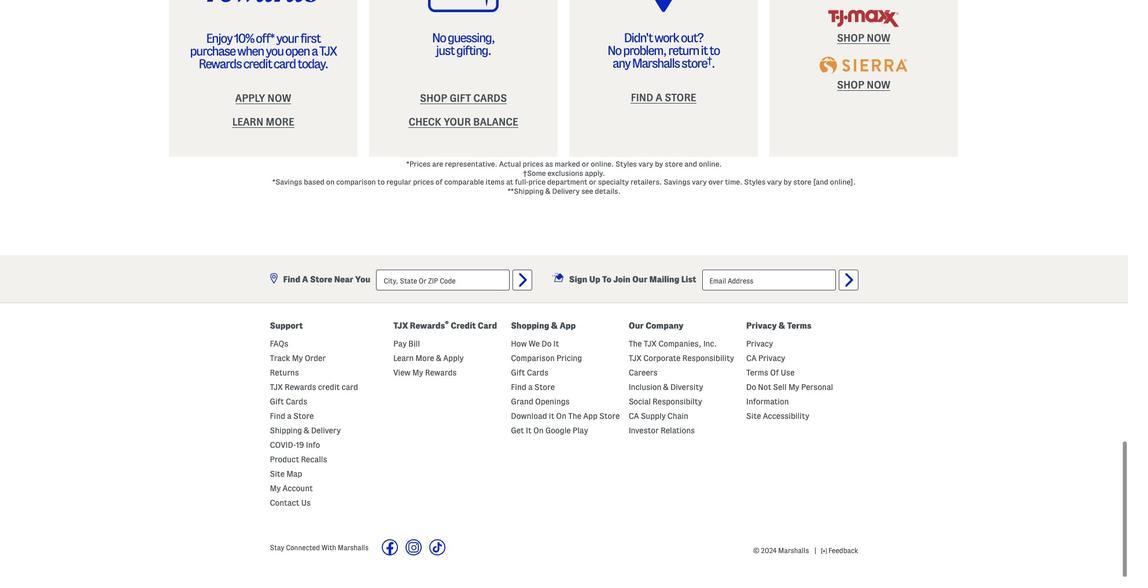 Task type: locate. For each thing, give the bounding box(es) containing it.
0 vertical spatial the
[[629, 339, 642, 349]]

1 horizontal spatial no
[[608, 43, 621, 57]]

0 horizontal spatial it
[[526, 426, 532, 435]]

1 vertical spatial prices
[[413, 178, 434, 186]]

1 horizontal spatial by
[[784, 178, 792, 186]]

to right out? at the top right
[[709, 43, 720, 57]]

0 horizontal spatial a
[[302, 275, 308, 284]]

.
[[711, 56, 715, 70], [618, 187, 621, 195]]

privacy & terms
[[746, 321, 812, 331]]

1 vertical spatial more
[[416, 354, 434, 363]]

styles up specialty
[[616, 160, 637, 168]]

my inside pay bill learn more & apply view my rewards
[[412, 368, 423, 377]]

apply up view my rewards link
[[443, 354, 464, 363]]

openings
[[535, 397, 570, 406]]

gift inside how we do it comparison pricing gift cards find a store grand openings download it on the app store get it on google play
[[511, 368, 525, 377]]

0 horizontal spatial the
[[568, 412, 582, 421]]

0 horizontal spatial it
[[549, 412, 554, 421]]

exclusions
[[548, 169, 583, 177]]

1 vertical spatial privacy
[[746, 339, 773, 349]]

0 vertical spatial prices
[[523, 160, 544, 168]]

a inside how we do it comparison pricing gift cards find a store grand openings download it on the app store get it on google play
[[528, 383, 533, 392]]

rewards inside tjx rewards ® credit card
[[410, 321, 445, 331]]

inclusion & diversity link
[[629, 383, 703, 392]]

a inside faqs track my order returns tjx rewards credit card gift cards find a store shipping & delivery covid-19 info product recalls site map my account contact us
[[287, 412, 292, 421]]

1 vertical spatial styles
[[744, 178, 766, 186]]

by
[[655, 160, 663, 168], [784, 178, 792, 186]]

0 vertical spatial terms
[[787, 321, 812, 331]]

it right return
[[701, 43, 708, 57]]

[and
[[813, 178, 828, 186]]

to left regular
[[378, 178, 385, 186]]

19
[[296, 441, 304, 450]]

. down specialty
[[618, 187, 621, 195]]

0 horizontal spatial more
[[266, 116, 294, 127]]

find a store link up grand openings 'link'
[[511, 383, 555, 392]]

find up shipping
[[270, 412, 285, 421]]

connected
[[286, 544, 320, 552]]

site down information
[[746, 412, 761, 421]]

0 horizontal spatial a
[[287, 412, 292, 421]]

0 vertical spatial delivery
[[552, 187, 580, 195]]

use
[[781, 368, 795, 377]]

online. up apply.
[[591, 160, 614, 168]]

1 horizontal spatial cards
[[473, 93, 507, 104]]

ca down privacy link
[[746, 354, 757, 363]]

0 vertical spatial apply
[[235, 93, 265, 104]]

shop gift cards
[[420, 93, 507, 104]]

0 horizontal spatial online.
[[591, 160, 614, 168]]

1 horizontal spatial more
[[416, 354, 434, 363]]

more down now
[[266, 116, 294, 127]]

by up retailers.
[[655, 160, 663, 168]]

faqs
[[270, 339, 288, 349]]

relations
[[661, 426, 695, 435]]

marshalls right 'with'
[[338, 544, 369, 552]]

0 vertical spatial app
[[560, 321, 576, 331]]

or down apply.
[[589, 178, 596, 186]]

0 vertical spatial gift cards link
[[511, 368, 548, 377]]

1 horizontal spatial a
[[656, 92, 662, 103]]

1 vertical spatial gift cards link
[[270, 397, 307, 406]]

problem,
[[623, 43, 666, 57]]

shipping
[[270, 426, 302, 435]]

credit inside "enjoy 10% off* your first purchase when you open a tjx rewards credit card today."
[[243, 57, 272, 71]]

privacy for &
[[746, 321, 777, 331]]

site down product
[[270, 469, 285, 479]]

©
[[753, 547, 760, 555]]

2 horizontal spatial gift
[[511, 368, 525, 377]]

1 vertical spatial it
[[549, 412, 554, 421]]

a inside main content
[[656, 92, 662, 103]]

gift cards link down comparison
[[511, 368, 548, 377]]

1 vertical spatial cards
[[527, 368, 548, 377]]

& inside *prices are representative. actual prices as marked or online. styles vary by store and online. †some exclusions apply. *savings based on comparison to regular prices of comparable items at full-price department or specialty retailers. savings vary over time. styles vary by store [and online]. **shipping & delivery see details .
[[546, 187, 551, 195]]

2 online. from the left
[[699, 160, 722, 168]]

**shipping
[[508, 187, 544, 195]]

1 horizontal spatial site
[[746, 412, 761, 421]]

2 shop now from the top
[[837, 79, 891, 90]]

terms up 'not'
[[746, 368, 768, 377]]

0 vertical spatial by
[[655, 160, 663, 168]]

site accessibility link
[[746, 412, 809, 421]]

to inside didn't work out? no problem, return it to any marshalls store † .
[[709, 43, 720, 57]]

1 horizontal spatial online.
[[699, 160, 722, 168]]

1 vertical spatial credit
[[318, 383, 340, 392]]

0 vertical spatial a
[[656, 92, 662, 103]]

0 vertical spatial now
[[867, 32, 891, 43]]

contact us link
[[270, 498, 311, 508]]

delivery inside faqs track my order returns tjx rewards credit card gift cards find a store shipping & delivery covid-19 info product recalls site map my account contact us
[[311, 426, 341, 435]]

& up "ca privacy" link
[[779, 321, 785, 331]]

a for open
[[311, 44, 317, 58]]

rewards down enjoy
[[199, 57, 241, 71]]

1 horizontal spatial on
[[556, 412, 566, 421]]

marshalls down work
[[632, 56, 680, 70]]

personal
[[801, 383, 833, 392]]

grand openings link
[[511, 397, 570, 406]]

covid-
[[270, 441, 296, 450]]

rewards down returns 'link'
[[285, 383, 316, 392]]

privacy up "ca privacy" link
[[746, 339, 773, 349]]

0 vertical spatial more
[[266, 116, 294, 127]]

None submit
[[513, 270, 532, 291], [839, 270, 858, 291], [513, 270, 532, 291], [839, 270, 858, 291]]

0 vertical spatial shop now link
[[837, 32, 891, 44]]

as
[[545, 160, 553, 168]]

tjx up pay
[[393, 321, 408, 331]]

a inside "enjoy 10% off* your first purchase when you open a tjx rewards credit card today."
[[311, 44, 317, 58]]

actual
[[499, 160, 521, 168]]

0 vertical spatial do
[[542, 339, 552, 349]]

find down problem, at the right of the page
[[631, 92, 653, 103]]

privacy up privacy link
[[746, 321, 777, 331]]

main content containing no guessing,
[[169, 0, 959, 274]]

2 shop now link from the top
[[837, 79, 891, 91]]

a for find a store
[[656, 92, 662, 103]]

0 horizontal spatial gift
[[270, 397, 284, 406]]

find a store
[[631, 92, 696, 103]]

1 horizontal spatial apply
[[443, 354, 464, 363]]

vary up retailers.
[[639, 160, 653, 168]]

privacy ca privacy terms of use do not sell my personal information site accessibility
[[746, 339, 833, 421]]

Sign Up To Join Our Mailing List email field
[[702, 270, 836, 291]]

apply inside apply now link
[[235, 93, 265, 104]]

card inside "enjoy 10% off* your first purchase when you open a tjx rewards credit card today."
[[274, 57, 296, 71]]

chain
[[668, 412, 689, 421]]

store inside main content
[[665, 92, 696, 103]]

0 horizontal spatial styles
[[616, 160, 637, 168]]

store
[[681, 56, 707, 70], [665, 160, 683, 168], [794, 178, 812, 186]]

store down out? at the top right
[[681, 56, 707, 70]]

my right sell
[[789, 383, 799, 392]]

store left the supply
[[599, 412, 620, 421]]

ca inside the privacy ca privacy terms of use do not sell my personal information site accessibility
[[746, 354, 757, 363]]

& inside pay bill learn more & apply view my rewards
[[436, 354, 442, 363]]

1 horizontal spatial do
[[746, 383, 756, 392]]

gift down "returns"
[[270, 397, 284, 406]]

tjx corporate responsibility link
[[629, 354, 734, 363]]

rewards up bill
[[410, 321, 445, 331]]

store
[[665, 92, 696, 103], [310, 275, 332, 284], [535, 383, 555, 392], [293, 412, 314, 421], [599, 412, 620, 421]]

sign up to join our mailing list
[[569, 275, 696, 284]]

ca down the social
[[629, 412, 639, 421]]

more
[[266, 116, 294, 127], [416, 354, 434, 363]]

find a store near you
[[283, 275, 370, 284]]

the down our company
[[629, 339, 642, 349]]

vary left over
[[692, 178, 707, 186]]

®
[[445, 320, 449, 327]]

follow us on social media element
[[270, 539, 564, 558]]

0 horizontal spatial apply
[[235, 93, 265, 104]]

credit down the order
[[318, 383, 340, 392]]

learn down apply now link
[[232, 116, 263, 127]]

1 vertical spatial ca
[[629, 412, 639, 421]]

0 vertical spatial store
[[681, 56, 707, 70]]

prices left the of
[[413, 178, 434, 186]]

1 vertical spatial gift
[[511, 368, 525, 377]]

shopping & app
[[511, 321, 576, 331]]

pay bill link
[[393, 339, 420, 349]]

regular
[[387, 178, 411, 186]]

on up google
[[556, 412, 566, 421]]

1 vertical spatial .
[[618, 187, 621, 195]]

comparison
[[511, 354, 555, 363]]

track my order link
[[270, 354, 326, 363]]

0 horizontal spatial by
[[655, 160, 663, 168]]

find a store link
[[511, 383, 555, 392], [270, 412, 314, 421]]

1 shop now from the top
[[837, 32, 891, 43]]

a up grand
[[528, 383, 533, 392]]

1 vertical spatial the
[[568, 412, 582, 421]]

tjx right open
[[319, 44, 337, 58]]

& inside faqs track my order returns tjx rewards credit card gift cards find a store shipping & delivery covid-19 info product recalls site map my account contact us
[[304, 426, 309, 435]]

1 vertical spatial do
[[746, 383, 756, 392]]

1 vertical spatial app
[[583, 412, 598, 421]]

0 horizontal spatial prices
[[413, 178, 434, 186]]

0 vertical spatial styles
[[616, 160, 637, 168]]

check your balance link
[[409, 116, 518, 128]]

marshalls left |
[[778, 547, 809, 555]]

find up support
[[283, 275, 300, 284]]

order
[[305, 354, 326, 363]]

. right return
[[711, 56, 715, 70]]

map
[[286, 469, 302, 479]]

no guessing, just gifting.
[[432, 31, 495, 57]]

1 horizontal spatial .
[[711, 56, 715, 70]]

1 horizontal spatial learn
[[393, 354, 414, 363]]

do not sell my personal information link
[[746, 383, 833, 406]]

a up shipping
[[287, 412, 292, 421]]

0 horizontal spatial gift cards link
[[270, 397, 307, 406]]

1 horizontal spatial the
[[629, 339, 642, 349]]

a left near in the left top of the page
[[302, 275, 308, 284]]

my
[[292, 354, 303, 363], [412, 368, 423, 377], [789, 383, 799, 392], [270, 484, 281, 493]]

1 horizontal spatial a
[[311, 44, 317, 58]]

Find A Store Near You text field
[[376, 270, 510, 291]]

get
[[511, 426, 524, 435]]

it inside how we do it comparison pricing gift cards find a store grand openings download it on the app store get it on google play
[[549, 412, 554, 421]]

& down price
[[546, 187, 551, 195]]

0 vertical spatial .
[[711, 56, 715, 70]]

gift cards link up shipping
[[270, 397, 307, 406]]

comparison
[[336, 178, 376, 186]]

open
[[285, 44, 310, 58]]

styles right time.
[[744, 178, 766, 186]]

apply inside pay bill learn more & apply view my rewards
[[443, 354, 464, 363]]

store left [and
[[794, 178, 812, 186]]

the up play
[[568, 412, 582, 421]]

1 vertical spatial it
[[526, 426, 532, 435]]

our right join
[[632, 275, 648, 284]]

card
[[478, 321, 497, 331]]

*prices
[[406, 160, 431, 168]]

0 horizontal spatial ca
[[629, 412, 639, 421]]

delivery up info in the left of the page
[[311, 426, 341, 435]]

app
[[560, 321, 576, 331], [583, 412, 598, 421]]

apply up learn more
[[235, 93, 265, 104]]

store up shipping & delivery link
[[293, 412, 314, 421]]

accessibility
[[763, 412, 809, 421]]

our left company
[[629, 321, 644, 331]]

0 vertical spatial it
[[553, 339, 559, 349]]

inc.
[[703, 339, 717, 349]]

gift up check your balance
[[450, 93, 471, 104]]

main content
[[169, 0, 959, 274]]

cards up balance
[[473, 93, 507, 104]]

return
[[668, 43, 699, 57]]

investor
[[629, 426, 659, 435]]

it right get
[[526, 426, 532, 435]]

0 horizontal spatial app
[[560, 321, 576, 331]]

cards down tjx rewards credit card link
[[286, 397, 307, 406]]

cards down comparison
[[527, 368, 548, 377]]

cards inside faqs track my order returns tjx rewards credit card gift cards find a store shipping & delivery covid-19 info product recalls site map my account contact us
[[286, 397, 307, 406]]

1 vertical spatial card
[[342, 383, 358, 392]]

& up "social responsibilty" link
[[663, 383, 669, 392]]

or up apply.
[[582, 160, 589, 168]]

0 vertical spatial credit
[[243, 57, 272, 71]]

to inside *prices are representative. actual prices as marked or online. styles vary by store and online. †some exclusions apply. *savings based on comparison to regular prices of comparable items at full-price department or specialty retailers. savings vary over time. styles vary by store [and online]. **shipping & delivery see details .
[[378, 178, 385, 186]]

you
[[266, 44, 283, 58]]

0 vertical spatial find a store link
[[511, 383, 555, 392]]

0 vertical spatial site
[[746, 412, 761, 421]]

prices up †some
[[523, 160, 544, 168]]

my account link
[[270, 484, 313, 493]]

play
[[573, 426, 588, 435]]

gift inside faqs track my order returns tjx rewards credit card gift cards find a store shipping & delivery covid-19 info product recalls site map my account contact us
[[270, 397, 284, 406]]

no left "guessing,"
[[432, 31, 446, 45]]

& inside the tjx companies, inc. tjx corporate responsibility careers inclusion & diversity social responsibilty ca supply chain investor relations
[[663, 383, 669, 392]]

†
[[707, 55, 711, 65]]

card
[[274, 57, 296, 71], [342, 383, 358, 392]]

store up grand openings 'link'
[[535, 383, 555, 392]]

& up view my rewards link
[[436, 354, 442, 363]]

app up pricing
[[560, 321, 576, 331]]

0 horizontal spatial terms
[[746, 368, 768, 377]]

store left 'and'
[[665, 160, 683, 168]]

a down didn't work out? no problem, return it to any marshalls store † .
[[656, 92, 662, 103]]

rewards down learn more & apply link
[[425, 368, 457, 377]]

do right we
[[542, 339, 552, 349]]

my right view
[[412, 368, 423, 377]]

0 vertical spatial shop now
[[837, 32, 891, 43]]

find a store link up shipping
[[270, 412, 314, 421]]

on down download
[[533, 426, 544, 435]]

find up grand
[[511, 383, 526, 392]]

shop
[[837, 32, 865, 43], [837, 79, 865, 90], [420, 93, 447, 104]]

0 horizontal spatial on
[[533, 426, 544, 435]]

it inside didn't work out? no problem, return it to any marshalls store † .
[[701, 43, 708, 57]]

2 horizontal spatial cards
[[527, 368, 548, 377]]

*savings
[[272, 178, 302, 186]]

do inside the privacy ca privacy terms of use do not sell my personal information site accessibility
[[746, 383, 756, 392]]

1 horizontal spatial card
[[342, 383, 358, 392]]

rewards
[[199, 57, 241, 71], [410, 321, 445, 331], [425, 368, 457, 377], [285, 383, 316, 392]]

1 horizontal spatial terms
[[787, 321, 812, 331]]

account
[[283, 484, 313, 493]]

by left [and
[[784, 178, 792, 186]]

tjx inside tjx rewards ® credit card
[[393, 321, 408, 331]]

it up comparison pricing 'link'
[[553, 339, 559, 349]]

online. up over
[[699, 160, 722, 168]]

the
[[629, 339, 642, 349], [568, 412, 582, 421]]

sign
[[569, 275, 587, 284]]

1 vertical spatial learn
[[393, 354, 414, 363]]

delivery down department
[[552, 187, 580, 195]]

1 online. from the left
[[591, 160, 614, 168]]

gift down comparison
[[511, 368, 525, 377]]

comparable
[[444, 178, 484, 186]]

2 horizontal spatial a
[[528, 383, 533, 392]]

& up info in the left of the page
[[304, 426, 309, 435]]

2 horizontal spatial marshalls
[[778, 547, 809, 555]]

vary right time.
[[767, 178, 782, 186]]

1 horizontal spatial delivery
[[552, 187, 580, 195]]

any
[[613, 56, 630, 70]]

our
[[632, 275, 648, 284], [629, 321, 644, 331]]

do left 'not'
[[746, 383, 756, 392]]

check your balance
[[409, 116, 518, 127]]

1 vertical spatial on
[[533, 426, 544, 435]]

2024
[[761, 547, 777, 555]]

1 vertical spatial shop now
[[837, 79, 891, 90]]

2 vertical spatial shop
[[420, 93, 447, 104]]

store inside faqs track my order returns tjx rewards credit card gift cards find a store shipping & delivery covid-19 info product recalls site map my account contact us
[[293, 412, 314, 421]]

0 horizontal spatial do
[[542, 339, 552, 349]]

2 vertical spatial cards
[[286, 397, 307, 406]]

0 horizontal spatial site
[[270, 469, 285, 479]]

more inside main content
[[266, 116, 294, 127]]

it down openings
[[549, 412, 554, 421]]

tjx down "returns"
[[270, 383, 283, 392]]

1 vertical spatial terms
[[746, 368, 768, 377]]

store down return
[[665, 92, 696, 103]]

delivery inside *prices are representative. actual prices as marked or online. styles vary by store and online. †some exclusions apply. *savings based on comparison to regular prices of comparable items at full-price department or specialty retailers. savings vary over time. styles vary by store [and online]. **shipping & delivery see details .
[[552, 187, 580, 195]]

your
[[276, 31, 298, 45]]

learn up view
[[393, 354, 414, 363]]

learn inside main content
[[232, 116, 263, 127]]

app inside how we do it comparison pricing gift cards find a store grand openings download it on the app store get it on google play
[[583, 412, 598, 421]]

product
[[270, 455, 299, 464]]

privacy up terms of use link
[[759, 354, 785, 363]]

no left didn't at top
[[608, 43, 621, 57]]

retailers.
[[631, 178, 662, 186]]

2 vertical spatial a
[[287, 412, 292, 421]]

of
[[770, 368, 779, 377]]

a right open
[[311, 44, 317, 58]]

terms up use
[[787, 321, 812, 331]]

0 horizontal spatial card
[[274, 57, 296, 71]]

1 horizontal spatial marshalls
[[632, 56, 680, 70]]

1 vertical spatial shop now link
[[837, 79, 891, 91]]

†some
[[523, 169, 546, 177]]

more up view my rewards link
[[416, 354, 434, 363]]

tjx up careers link
[[629, 354, 642, 363]]

now
[[867, 32, 891, 43], [867, 79, 891, 90]]

credit down off*
[[243, 57, 272, 71]]



Task type: describe. For each thing, give the bounding box(es) containing it.
find inside faqs track my order returns tjx rewards credit card gift cards find a store shipping & delivery covid-19 info product recalls site map my account contact us
[[270, 412, 285, 421]]

no inside didn't work out? no problem, return it to any marshalls store † .
[[608, 43, 621, 57]]

up
[[589, 275, 600, 284]]

no inside no guessing, just gifting.
[[432, 31, 446, 45]]

tjx up corporate
[[644, 339, 657, 349]]

1 horizontal spatial gift cards link
[[511, 368, 548, 377]]

site map link
[[270, 469, 302, 479]]

marshalls inside © 2024 marshalls |
[[778, 547, 809, 555]]

your
[[444, 116, 471, 127]]

2 now from the top
[[867, 79, 891, 90]]

0 vertical spatial gift
[[450, 93, 471, 104]]

company
[[646, 321, 684, 331]]

returns link
[[270, 368, 299, 377]]

with
[[322, 544, 336, 552]]

1 horizontal spatial vary
[[692, 178, 707, 186]]

how we do it link
[[511, 339, 559, 349]]

2 horizontal spatial vary
[[767, 178, 782, 186]]

0 horizontal spatial find a store link
[[270, 412, 314, 421]]

my inside the privacy ca privacy terms of use do not sell my personal information site accessibility
[[789, 383, 799, 392]]

rewards inside "enjoy 10% off* your first purchase when you open a tjx rewards credit card today."
[[199, 57, 241, 71]]

tjx rewards credit card link
[[270, 383, 358, 392]]

1 vertical spatial shop
[[837, 79, 865, 90]]

learn more
[[232, 116, 294, 127]]

stay connected with marshalls
[[270, 544, 369, 552]]

how we do it comparison pricing gift cards find a store grand openings download it on the app store get it on google play
[[511, 339, 620, 435]]

items
[[486, 178, 505, 186]]

just
[[436, 43, 454, 57]]

store inside didn't work out? no problem, return it to any marshalls store † .
[[681, 56, 707, 70]]

. inside didn't work out? no problem, return it to any marshalls store † .
[[711, 56, 715, 70]]

10%
[[234, 31, 254, 45]]

2 vertical spatial privacy
[[759, 354, 785, 363]]

terms inside the privacy ca privacy terms of use do not sell my personal information site accessibility
[[746, 368, 768, 377]]

0 vertical spatial our
[[632, 275, 648, 284]]

gifting.
[[456, 43, 491, 57]]

learn more & apply link
[[393, 354, 464, 363]]

ca inside the tjx companies, inc. tjx corporate responsibility careers inclusion & diversity social responsibilty ca supply chain investor relations
[[629, 412, 639, 421]]

find inside main content
[[631, 92, 653, 103]]

near
[[334, 275, 353, 284]]

google
[[545, 426, 571, 435]]

1 horizontal spatial find a store link
[[511, 383, 555, 392]]

feedback link
[[822, 547, 858, 555]]

at
[[506, 178, 513, 186]]

marshalls inside follow us on social media element
[[338, 544, 369, 552]]

card inside faqs track my order returns tjx rewards credit card gift cards find a store shipping & delivery covid-19 info product recalls site map my account contact us
[[342, 383, 358, 392]]

do inside how we do it comparison pricing gift cards find a store grand openings download it on the app store get it on google play
[[542, 339, 552, 349]]

0 vertical spatial or
[[582, 160, 589, 168]]

2 vertical spatial store
[[794, 178, 812, 186]]

store left near in the left top of the page
[[310, 275, 332, 284]]

representative.
[[445, 160, 497, 168]]

shopping
[[511, 321, 549, 331]]

on
[[326, 178, 335, 186]]

tjx inside "enjoy 10% off* your first purchase when you open a tjx rewards credit card today."
[[319, 44, 337, 58]]

covid-19 info link
[[270, 441, 320, 450]]

cards inside main content
[[473, 93, 507, 104]]

1 horizontal spatial prices
[[523, 160, 544, 168]]

cards inside how we do it comparison pricing gift cards find a store grand openings download it on the app store get it on google play
[[527, 368, 548, 377]]

department
[[547, 178, 587, 186]]

responsibility
[[682, 354, 734, 363]]

the inside the tjx companies, inc. tjx corporate responsibility careers inclusion & diversity social responsibilty ca supply chain investor relations
[[629, 339, 642, 349]]

site inside the privacy ca privacy terms of use do not sell my personal information site accessibility
[[746, 412, 761, 421]]

more inside pay bill learn more & apply view my rewards
[[416, 354, 434, 363]]

ca supply chain link
[[629, 412, 689, 421]]

contact
[[270, 498, 299, 508]]

the inside how we do it comparison pricing gift cards find a store grand openings download it on the app store get it on google play
[[568, 412, 582, 421]]

our company
[[629, 321, 684, 331]]

download
[[511, 412, 547, 421]]

purchase
[[190, 44, 235, 58]]

rewards inside faqs track my order returns tjx rewards credit card gift cards find a store shipping & delivery covid-19 info product recalls site map my account contact us
[[285, 383, 316, 392]]

information
[[746, 397, 789, 406]]

view my rewards link
[[393, 368, 457, 377]]

apply now
[[235, 93, 291, 104]]

0 vertical spatial on
[[556, 412, 566, 421]]

sell
[[773, 383, 787, 392]]

privacy for ca
[[746, 339, 773, 349]]

learn more link
[[232, 116, 294, 128]]

price
[[529, 178, 546, 186]]

1 vertical spatial our
[[629, 321, 644, 331]]

privacy link
[[746, 339, 773, 349]]

to
[[602, 275, 612, 284]]

join
[[613, 275, 631, 284]]

details
[[595, 187, 618, 195]]

product recalls link
[[270, 455, 327, 464]]

out?
[[681, 31, 703, 45]]

shop gift cards link
[[420, 93, 507, 104]]

faqs track my order returns tjx rewards credit card gift cards find a store shipping & delivery covid-19 info product recalls site map my account contact us
[[270, 339, 358, 508]]

credit
[[451, 321, 476, 331]]

terms of use link
[[746, 368, 795, 377]]

first
[[300, 31, 320, 45]]

1 horizontal spatial styles
[[744, 178, 766, 186]]

1 shop now link from the top
[[837, 32, 891, 44]]

enjoy 10% off* your first purchase when you open a tjx rewards credit card today.
[[190, 31, 337, 71]]

a for find a store near you
[[302, 275, 308, 284]]

marshalls inside didn't work out? no problem, return it to any marshalls store † .
[[632, 56, 680, 70]]

ca privacy link
[[746, 354, 785, 363]]

pricing
[[557, 354, 582, 363]]

1 vertical spatial store
[[665, 160, 683, 168]]

check
[[409, 116, 441, 127]]

. inside *prices are representative. actual prices as marked or online. styles vary by store and online. †some exclusions apply. *savings based on comparison to regular prices of comparable items at full-price department or specialty retailers. savings vary over time. styles vary by store [and online]. **shipping & delivery see details .
[[618, 187, 621, 195]]

social responsibilty link
[[629, 397, 702, 406]]

track
[[270, 354, 290, 363]]

1 horizontal spatial it
[[553, 339, 559, 349]]

1 vertical spatial by
[[784, 178, 792, 186]]

online].
[[830, 178, 856, 186]]

companies,
[[659, 339, 702, 349]]

shipping & delivery link
[[270, 426, 341, 435]]

balance
[[473, 116, 518, 127]]

info
[[306, 441, 320, 450]]

feedback
[[827, 547, 858, 555]]

learn inside pay bill learn more & apply view my rewards
[[393, 354, 414, 363]]

1 now from the top
[[867, 32, 891, 43]]

diversity
[[671, 383, 703, 392]]

my right 'track'
[[292, 354, 303, 363]]

full-
[[515, 178, 529, 186]]

get it on google play link
[[511, 426, 588, 435]]

1 vertical spatial or
[[589, 178, 596, 186]]

find a store near you link
[[270, 273, 370, 284]]

credit inside faqs track my order returns tjx rewards credit card gift cards find a store shipping & delivery covid-19 info product recalls site map my account contact us
[[318, 383, 340, 392]]

view
[[393, 368, 411, 377]]

work
[[655, 31, 679, 45]]

are
[[432, 160, 443, 168]]

tjx inside faqs track my order returns tjx rewards credit card gift cards find a store shipping & delivery covid-19 info product recalls site map my account contact us
[[270, 383, 283, 392]]

my up contact
[[270, 484, 281, 493]]

find inside how we do it comparison pricing gift cards find a store grand openings download it on the app store get it on google play
[[511, 383, 526, 392]]

returns
[[270, 368, 299, 377]]

0 vertical spatial shop
[[837, 32, 865, 43]]

savings
[[664, 178, 690, 186]]

a for find
[[528, 383, 533, 392]]

tjx rewards ® credit card
[[393, 320, 497, 331]]

when
[[237, 44, 264, 58]]

corporate
[[643, 354, 681, 363]]

& right shopping
[[551, 321, 558, 331]]

pay
[[393, 339, 407, 349]]

rewards inside pay bill learn more & apply view my rewards
[[425, 368, 457, 377]]

0 horizontal spatial vary
[[639, 160, 653, 168]]

based
[[304, 178, 324, 186]]

site inside faqs track my order returns tjx rewards credit card gift cards find a store shipping & delivery covid-19 info product recalls site map my account contact us
[[270, 469, 285, 479]]

download it on the app store link
[[511, 412, 620, 421]]

supply
[[641, 412, 666, 421]]

pay bill learn more & apply view my rewards
[[393, 339, 464, 377]]



Task type: vqa. For each thing, say whether or not it's contained in the screenshot.
Learn
yes



